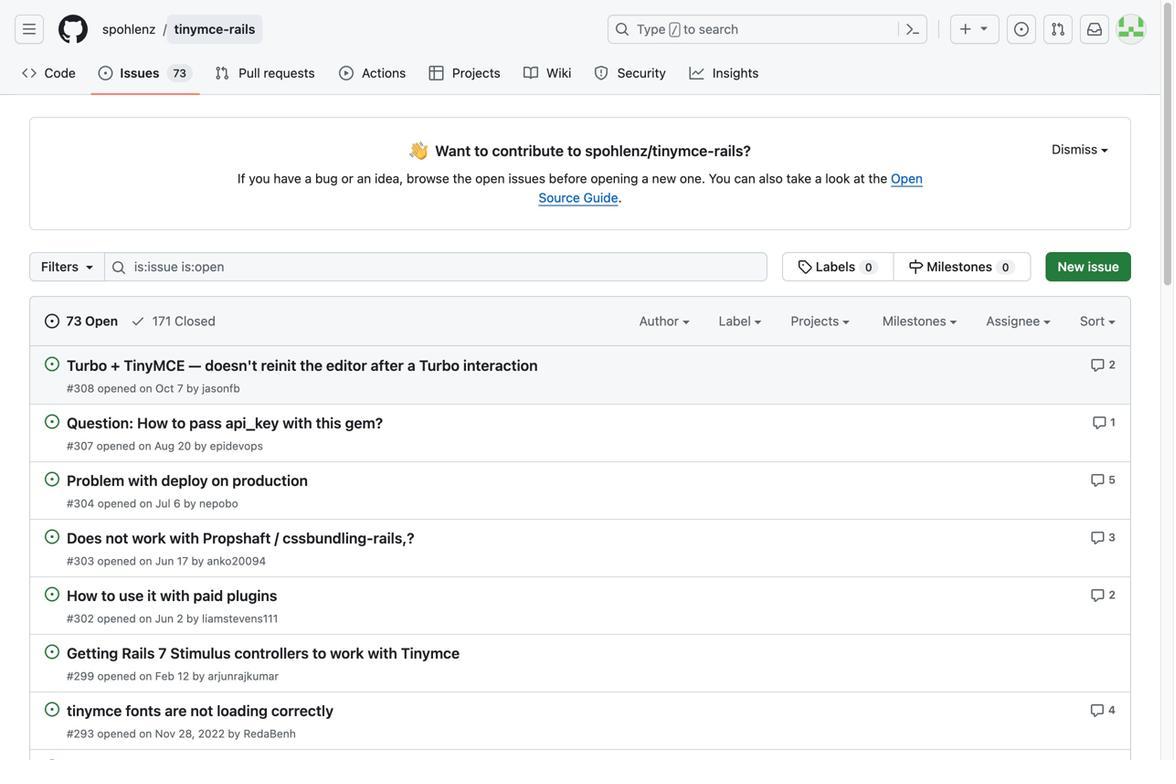 Task type: describe. For each thing, give the bounding box(es) containing it.
code link
[[15, 59, 84, 87]]

#302
[[67, 613, 94, 625]]

issues
[[120, 65, 160, 80]]

how to use it with paid plugins #302             opened on jun 2 by liamstevens111
[[67, 587, 278, 625]]

issue element
[[783, 252, 1032, 282]]

rails?
[[715, 142, 751, 160]]

problem
[[67, 472, 125, 490]]

deploy
[[161, 472, 208, 490]]

on inside turbo + tinymce — doesn't reinit the editor after a turbo interaction #308             opened on oct 7 by jasonfb
[[139, 382, 152, 395]]

73 open
[[63, 314, 118, 329]]

filters
[[41, 259, 79, 274]]

tinymce
[[124, 357, 185, 374]]

how inside question: how to pass api_key with this gem? #307             opened on aug 20 by epidevops
[[137, 415, 168, 432]]

projects inside 'popup button'
[[791, 314, 843, 329]]

after
[[371, 357, 404, 374]]

0 for milestones
[[1003, 261, 1010, 274]]

pull requests
[[239, 65, 315, 80]]

open issue element for tinymce
[[45, 702, 59, 717]]

or
[[342, 171, 354, 186]]

6
[[174, 497, 181, 510]]

it
[[147, 587, 157, 605]]

book image
[[524, 66, 539, 80]]

a left bug
[[305, 171, 312, 186]]

labels
[[816, 259, 856, 274]]

opened inside turbo + tinymce — doesn't reinit the editor after a turbo interaction #308             opened on oct 7 by jasonfb
[[98, 382, 136, 395]]

.
[[619, 190, 622, 205]]

table image
[[429, 66, 444, 80]]

with inside how to use it with paid plugins #302             opened on jun 2 by liamstevens111
[[160, 587, 190, 605]]

contribute
[[492, 142, 564, 160]]

issues
[[509, 171, 546, 186]]

a left new
[[642, 171, 649, 186]]

redabenh
[[244, 728, 296, 741]]

open issue element for how
[[45, 587, 59, 602]]

source
[[539, 190, 580, 205]]

with inside getting rails 7 stimulus controllers to work with tinymce #299             opened on feb 12 by arjunrajkumar
[[368, 645, 398, 662]]

on inside getting rails 7 stimulus controllers to work with tinymce #299             opened on feb 12 by arjunrajkumar
[[139, 670, 152, 683]]

also
[[759, 171, 783, 186]]

issue opened image
[[98, 66, 113, 80]]

how inside how to use it with paid plugins #302             opened on jun 2 by liamstevens111
[[67, 587, 98, 605]]

plus image
[[959, 22, 974, 37]]

comment image for how to use it with paid plugins
[[1091, 589, 1106, 603]]

by inside question: how to pass api_key with this gem? #307             opened on aug 20 by epidevops
[[194, 440, 207, 453]]

7 inside turbo + tinymce — doesn't reinit the editor after a turbo interaction #308             opened on oct 7 by jasonfb
[[177, 382, 183, 395]]

check image
[[131, 314, 145, 329]]

label button
[[719, 312, 762, 331]]

interaction
[[464, 357, 538, 374]]

to left search
[[684, 21, 696, 37]]

open issue element for problem
[[45, 472, 59, 487]]

on left 'jul'
[[140, 497, 152, 510]]

open issue image for does not work with propshaft / cssbundling-rails,?
[[45, 530, 59, 544]]

problem with deploy on production link
[[67, 472, 308, 490]]

homepage image
[[59, 15, 88, 44]]

on inside tinymce fonts are not loading correctly #293             opened on nov 28, 2022 by redabenh
[[139, 728, 152, 741]]

projects link
[[422, 59, 509, 87]]

new
[[652, 171, 677, 186]]

author
[[640, 314, 683, 329]]

play image
[[339, 66, 354, 80]]

milestones for milestones 0
[[927, 259, 993, 274]]

open issue image for getting rails 7 stimulus controllers to work with tinymce
[[45, 645, 59, 660]]

search image
[[111, 261, 126, 275]]

20
[[178, 440, 191, 453]]

take
[[787, 171, 812, 186]]

open issue image for tinymce fonts are not loading correctly
[[45, 703, 59, 717]]

#299
[[67, 670, 94, 683]]

code image
[[22, 66, 37, 80]]

does not work with propshaft / cssbundling-rails,? #303             opened on jun 17 by anko20094
[[67, 530, 415, 568]]

aug
[[154, 440, 175, 453]]

not inside does not work with propshaft / cssbundling-rails,? #303             opened on jun 17 by anko20094
[[106, 530, 128, 547]]

paid
[[193, 587, 223, 605]]

spohlenz
[[102, 21, 156, 37]]

171
[[152, 314, 171, 329]]

milestone image
[[909, 260, 924, 274]]

arjunrajkumar link
[[208, 670, 279, 683]]

with inside does not work with propshaft / cssbundling-rails,? #303             opened on jun 17 by anko20094
[[170, 530, 199, 547]]

to up before
[[568, 142, 582, 160]]

2 turbo from the left
[[419, 357, 460, 374]]

security link
[[587, 59, 675, 87]]

3
[[1109, 531, 1116, 544]]

stimulus
[[170, 645, 231, 662]]

2 horizontal spatial the
[[869, 171, 888, 186]]

does not work with propshaft / cssbundling-rails,? link
[[67, 530, 415, 547]]

with inside problem with deploy on production #304             opened on jul 6 by nepobo
[[128, 472, 158, 490]]

tinymce fonts are not loading correctly link
[[67, 703, 334, 720]]

liamstevens111
[[202, 613, 278, 625]]

tinymce-
[[174, 21, 229, 37]]

👋
[[410, 139, 428, 164]]

does
[[67, 530, 102, 547]]

#307
[[67, 440, 93, 453]]

labels 0
[[813, 259, 873, 274]]

command palette image
[[906, 22, 921, 37]]

not inside tinymce fonts are not loading correctly #293             opened on nov 28, 2022 by redabenh
[[191, 703, 213, 720]]

comment image for turbo + tinymce — doesn't reinit the editor after a turbo interaction
[[1091, 358, 1106, 373]]

open issue image for problem with deploy on production
[[45, 472, 59, 487]]

security
[[618, 65, 666, 80]]

search
[[699, 21, 739, 37]]

on inside question: how to pass api_key with this gem? #307             opened on aug 20 by epidevops
[[139, 440, 151, 453]]

graph image
[[690, 66, 704, 80]]

work inside does not work with propshaft / cssbundling-rails,? #303             opened on jun 17 by anko20094
[[132, 530, 166, 547]]

spohlenz / tinymce-rails
[[102, 21, 255, 37]]

sort button
[[1081, 312, 1116, 331]]

by inside getting rails 7 stimulus controllers to work with tinymce #299             opened on feb 12 by arjunrajkumar
[[192, 670, 205, 683]]

bug
[[315, 171, 338, 186]]

4 link
[[1091, 702, 1116, 718]]

73 for 73 open
[[66, 314, 82, 329]]

to inside getting rails 7 stimulus controllers to work with tinymce #299             opened on feb 12 by arjunrajkumar
[[313, 645, 327, 662]]

tag image
[[798, 260, 813, 274]]

notifications image
[[1088, 22, 1103, 37]]

open source guide link
[[539, 171, 923, 205]]

before
[[549, 171, 588, 186]]

epidevops
[[210, 440, 263, 453]]

cssbundling-
[[283, 530, 374, 547]]

plugins
[[227, 587, 277, 605]]

epidevops link
[[210, 440, 263, 453]]

2 inside how to use it with paid plugins #302             opened on jun 2 by liamstevens111
[[177, 613, 183, 625]]

by inside how to use it with paid plugins #302             opened on jun 2 by liamstevens111
[[187, 613, 199, 625]]

fonts
[[126, 703, 161, 720]]

tinymce
[[67, 703, 122, 720]]

2 for how to use it with paid plugins
[[1110, 589, 1116, 602]]

shield image
[[595, 66, 609, 80]]

opened inside tinymce fonts are not loading correctly #293             opened on nov 28, 2022 by redabenh
[[97, 728, 136, 741]]

open inside open source guide
[[892, 171, 923, 186]]

28,
[[179, 728, 195, 741]]

rails,?
[[374, 530, 415, 547]]

issue opened image inside 73 open link
[[45, 314, 59, 329]]

opened inside question: how to pass api_key with this gem? #307             opened on aug 20 by epidevops
[[97, 440, 135, 453]]

with inside question: how to pass api_key with this gem? #307             opened on aug 20 by epidevops
[[283, 415, 312, 432]]

/ for type
[[672, 24, 678, 37]]

open issue element for question:
[[45, 414, 59, 429]]

turbo + tinymce — doesn't reinit the editor after a turbo interaction link
[[67, 357, 538, 374]]

Issues search field
[[104, 252, 768, 282]]

have
[[274, 171, 302, 186]]

can
[[735, 171, 756, 186]]

0 for labels
[[866, 261, 873, 274]]

propshaft
[[203, 530, 271, 547]]

jul
[[156, 497, 171, 510]]



Task type: locate. For each thing, give the bounding box(es) containing it.
comment image for problem with deploy on production
[[1091, 473, 1106, 488]]

1 vertical spatial 2
[[1110, 589, 1116, 602]]

by down paid
[[187, 613, 199, 625]]

12
[[178, 670, 189, 683]]

on left nov
[[139, 728, 152, 741]]

opened down +
[[98, 382, 136, 395]]

are
[[165, 703, 187, 720]]

Search all issues text field
[[104, 252, 768, 282]]

milestones 0
[[924, 259, 1010, 274]]

work inside getting rails 7 stimulus controllers to work with tinymce #299             opened on feb 12 by arjunrajkumar
[[330, 645, 364, 662]]

by down —
[[187, 382, 199, 395]]

issue opened image left 73 open
[[45, 314, 59, 329]]

open issue image
[[45, 415, 59, 429], [45, 530, 59, 544], [45, 645, 59, 660]]

open issue element left does
[[45, 529, 59, 544]]

to up 20
[[172, 415, 186, 432]]

2 2 link from the top
[[1091, 587, 1116, 603]]

0 inside milestones 0
[[1003, 261, 1010, 274]]

with right it
[[160, 587, 190, 605]]

nepobo link
[[199, 497, 238, 510]]

1 horizontal spatial open
[[892, 171, 923, 186]]

open left check image
[[85, 314, 118, 329]]

with left this
[[283, 415, 312, 432]]

2 down sort 'popup button'
[[1110, 358, 1116, 371]]

2 jun from the top
[[155, 613, 174, 625]]

2 open issue element from the top
[[45, 414, 59, 429]]

tinymce-rails link
[[167, 15, 263, 44]]

opened inside problem with deploy on production #304             opened on jul 6 by nepobo
[[98, 497, 136, 510]]

the right at
[[869, 171, 888, 186]]

opened down rails
[[97, 670, 136, 683]]

2 0 from the left
[[1003, 261, 1010, 274]]

work up correctly
[[330, 645, 364, 662]]

milestones down milestone icon
[[883, 314, 950, 329]]

by right 12
[[192, 670, 205, 683]]

3 open issue image from the top
[[45, 645, 59, 660]]

👋 want to contribute to spohlenz/tinymce-rails?
[[410, 139, 751, 164]]

2 link for turbo + tinymce — doesn't reinit the editor after a turbo interaction
[[1091, 357, 1116, 373]]

1 vertical spatial jun
[[155, 613, 174, 625]]

assignee button
[[987, 312, 1052, 331]]

1 vertical spatial issue opened image
[[45, 314, 59, 329]]

on left aug
[[139, 440, 151, 453]]

jun left the "17"
[[155, 555, 174, 568]]

git pull request image inside pull requests 'link'
[[215, 66, 230, 80]]

question: how to pass api_key with this gem? #307             opened on aug 20 by epidevops
[[67, 415, 383, 453]]

/ inside does not work with propshaft / cssbundling-rails,? #303             opened on jun 17 by anko20094
[[275, 530, 279, 547]]

0 horizontal spatial /
[[163, 21, 167, 37]]

2 down 3 at the right of page
[[1110, 589, 1116, 602]]

open right at
[[892, 171, 923, 186]]

comment image left 3 at the right of page
[[1091, 531, 1106, 546]]

getting rails 7 stimulus controllers to work with tinymce link
[[67, 645, 460, 662]]

use
[[119, 587, 144, 605]]

getting
[[67, 645, 118, 662]]

jun inside does not work with propshaft / cssbundling-rails,? #303             opened on jun 17 by anko20094
[[155, 555, 174, 568]]

comment image left 4
[[1091, 704, 1106, 718]]

look
[[826, 171, 851, 186]]

code
[[44, 65, 76, 80]]

by right the "17"
[[192, 555, 204, 568]]

0 horizontal spatial not
[[106, 530, 128, 547]]

0 vertical spatial git pull request image
[[1051, 22, 1066, 37]]

comment image inside 5 link
[[1091, 473, 1106, 488]]

guide
[[584, 190, 619, 205]]

author button
[[640, 312, 690, 331]]

triangle down image right plus "icon" at the right of the page
[[977, 21, 992, 35]]

jun down how to use it with paid plugins 'link'
[[155, 613, 174, 625]]

open issue element
[[45, 357, 59, 372], [45, 414, 59, 429], [45, 472, 59, 487], [45, 529, 59, 544], [45, 587, 59, 602], [45, 645, 59, 660], [45, 702, 59, 717]]

issue opened image right plus "icon" at the right of the page
[[1015, 22, 1030, 37]]

controllers
[[235, 645, 309, 662]]

none search field containing filters
[[29, 252, 1032, 282]]

open issue image for how to use it with paid plugins
[[45, 587, 59, 602]]

0 vertical spatial not
[[106, 530, 128, 547]]

0 vertical spatial jun
[[155, 555, 174, 568]]

1 horizontal spatial how
[[137, 415, 168, 432]]

milestones for milestones
[[883, 314, 950, 329]]

0 vertical spatial how
[[137, 415, 168, 432]]

problem with deploy on production #304             opened on jul 6 by nepobo
[[67, 472, 308, 510]]

open issue element left tinymce
[[45, 702, 59, 717]]

the right reinit
[[300, 357, 323, 374]]

turbo
[[67, 357, 107, 374], [419, 357, 460, 374]]

open issue element left question:
[[45, 414, 59, 429]]

3 open issue element from the top
[[45, 472, 59, 487]]

0 vertical spatial 73
[[173, 67, 187, 80]]

/ inside type / to search
[[672, 24, 678, 37]]

1 vertical spatial triangle down image
[[82, 260, 97, 274]]

73 down filters popup button
[[66, 314, 82, 329]]

comment image inside 1 link
[[1093, 416, 1108, 430]]

2 link for how to use it with paid plugins
[[1091, 587, 1116, 603]]

opening
[[591, 171, 639, 186]]

open issue image for question: how to pass api_key with this gem?
[[45, 415, 59, 429]]

7 up feb on the left of the page
[[158, 645, 167, 662]]

list containing spohlenz / tinymce-rails
[[95, 15, 597, 44]]

open issue element left getting
[[45, 645, 59, 660]]

1 vertical spatial 2 link
[[1091, 587, 1116, 603]]

comment image down "3" link
[[1091, 589, 1106, 603]]

to inside question: how to pass api_key with this gem? #307             opened on aug 20 by epidevops
[[172, 415, 186, 432]]

1 horizontal spatial issue opened image
[[1015, 22, 1030, 37]]

comment image left 1
[[1093, 416, 1108, 430]]

1 link
[[1093, 414, 1116, 430]]

1 2 link from the top
[[1091, 357, 1116, 373]]

by inside tinymce fonts are not loading correctly #293             opened on nov 28, 2022 by redabenh
[[228, 728, 241, 741]]

nov
[[155, 728, 176, 741]]

1 vertical spatial open issue image
[[45, 530, 59, 544]]

0 inside the labels 0
[[866, 261, 873, 274]]

opened down use
[[97, 613, 136, 625]]

open issue image down 73 open link
[[45, 357, 59, 372]]

turbo up #308
[[67, 357, 107, 374]]

to left use
[[101, 587, 115, 605]]

1 horizontal spatial 7
[[177, 382, 183, 395]]

2 vertical spatial open issue image
[[45, 645, 59, 660]]

work down 'jul'
[[132, 530, 166, 547]]

opened down problem
[[98, 497, 136, 510]]

git pull request image left pull
[[215, 66, 230, 80]]

0 vertical spatial milestones
[[927, 259, 993, 274]]

0 horizontal spatial 73
[[66, 314, 82, 329]]

+
[[111, 357, 120, 374]]

5 open issue element from the top
[[45, 587, 59, 602]]

projects
[[453, 65, 501, 80], [791, 314, 843, 329]]

1 horizontal spatial 73
[[173, 67, 187, 80]]

1 horizontal spatial /
[[275, 530, 279, 547]]

comment image
[[1091, 531, 1106, 546], [1091, 704, 1106, 718]]

0 horizontal spatial turbo
[[67, 357, 107, 374]]

/ right the spohlenz
[[163, 21, 167, 37]]

pass
[[189, 415, 222, 432]]

1 horizontal spatial git pull request image
[[1051, 22, 1066, 37]]

an
[[357, 171, 371, 186]]

issue opened image
[[1015, 22, 1030, 37], [45, 314, 59, 329]]

open issue image left getting
[[45, 645, 59, 660]]

#293
[[67, 728, 94, 741]]

by right 20
[[194, 440, 207, 453]]

by inside problem with deploy on production #304             opened on jul 6 by nepobo
[[184, 497, 196, 510]]

0 vertical spatial projects
[[453, 65, 501, 80]]

1 horizontal spatial the
[[453, 171, 472, 186]]

open issue image for turbo + tinymce — doesn't reinit the editor after a turbo interaction
[[45, 357, 59, 372]]

2 for turbo + tinymce — doesn't reinit the editor after a turbo interaction
[[1110, 358, 1116, 371]]

production
[[233, 472, 308, 490]]

issue
[[1089, 259, 1120, 274]]

by right 6
[[184, 497, 196, 510]]

opened inside how to use it with paid plugins #302             opened on jun 2 by liamstevens111
[[97, 613, 136, 625]]

opened right the #303
[[97, 555, 136, 568]]

0 vertical spatial issue opened image
[[1015, 22, 1030, 37]]

insights link
[[682, 59, 768, 87]]

open issue image left question:
[[45, 415, 59, 429]]

0 horizontal spatial work
[[132, 530, 166, 547]]

open issue image left problem
[[45, 472, 59, 487]]

by inside turbo + tinymce — doesn't reinit the editor after a turbo interaction #308             opened on oct 7 by jasonfb
[[187, 382, 199, 395]]

1 turbo from the left
[[67, 357, 107, 374]]

with up 'jul'
[[128, 472, 158, 490]]

on down it
[[139, 613, 152, 625]]

new issue
[[1058, 259, 1120, 274]]

on inside does not work with propshaft / cssbundling-rails,? #303             opened on jun 17 by anko20094
[[139, 555, 152, 568]]

you
[[249, 171, 270, 186]]

idea,
[[375, 171, 403, 186]]

comment image for does not work with propshaft / cssbundling-rails,?
[[1091, 531, 1106, 546]]

open issue image
[[45, 357, 59, 372], [45, 472, 59, 487], [45, 587, 59, 602], [45, 703, 59, 717]]

opened down tinymce
[[97, 728, 136, 741]]

171 closed
[[149, 314, 216, 329]]

1 vertical spatial not
[[191, 703, 213, 720]]

how to use it with paid plugins link
[[67, 587, 277, 605]]

1 comment image from the top
[[1091, 531, 1106, 546]]

1 open issue element from the top
[[45, 357, 59, 372]]

1 vertical spatial work
[[330, 645, 364, 662]]

nepobo
[[199, 497, 238, 510]]

open issue image left use
[[45, 587, 59, 602]]

0 horizontal spatial how
[[67, 587, 98, 605]]

0 horizontal spatial git pull request image
[[215, 66, 230, 80]]

2 horizontal spatial /
[[672, 24, 678, 37]]

1 vertical spatial how
[[67, 587, 98, 605]]

0 horizontal spatial the
[[300, 357, 323, 374]]

jun inside how to use it with paid plugins #302             opened on jun 2 by liamstevens111
[[155, 613, 174, 625]]

0 up assignee
[[1003, 261, 1010, 274]]

0 horizontal spatial 0
[[866, 261, 873, 274]]

how up #302 at the bottom left
[[67, 587, 98, 605]]

/ right propshaft
[[275, 530, 279, 547]]

2 down how to use it with paid plugins 'link'
[[177, 613, 183, 625]]

2022
[[198, 728, 225, 741]]

to right controllers
[[313, 645, 327, 662]]

label
[[719, 314, 755, 329]]

73 open link
[[45, 312, 118, 331]]

reinit
[[261, 357, 297, 374]]

1 vertical spatial open
[[85, 314, 118, 329]]

to inside how to use it with paid plugins #302             opened on jun 2 by liamstevens111
[[101, 587, 115, 605]]

open issue image left tinymce
[[45, 703, 59, 717]]

None search field
[[29, 252, 1032, 282]]

dismiss
[[1053, 142, 1102, 157]]

git pull request image left the notifications image
[[1051, 22, 1066, 37]]

4 open issue element from the top
[[45, 529, 59, 544]]

1 horizontal spatial projects
[[791, 314, 843, 329]]

1 jun from the top
[[155, 555, 174, 568]]

opened inside getting rails 7 stimulus controllers to work with tinymce #299             opened on feb 12 by arjunrajkumar
[[97, 670, 136, 683]]

7
[[177, 382, 183, 395], [158, 645, 167, 662]]

on up it
[[139, 555, 152, 568]]

to right want at the top left
[[475, 142, 489, 160]]

rails
[[229, 21, 255, 37]]

171 closed link
[[131, 312, 216, 331]]

0 right labels
[[866, 261, 873, 274]]

1 horizontal spatial triangle down image
[[977, 21, 992, 35]]

73 right "issues"
[[173, 67, 187, 80]]

comment image inside 4 link
[[1091, 704, 1106, 718]]

milestones inside issue element
[[927, 259, 993, 274]]

on left feb on the left of the page
[[139, 670, 152, 683]]

git pull request image
[[1051, 22, 1066, 37], [215, 66, 230, 80]]

closed
[[175, 314, 216, 329]]

a right after
[[408, 357, 416, 374]]

2 vertical spatial 2
[[177, 613, 183, 625]]

a left look
[[815, 171, 822, 186]]

73 for 73
[[173, 67, 187, 80]]

1 open issue image from the top
[[45, 357, 59, 372]]

open issue element down 73 open link
[[45, 357, 59, 372]]

one.
[[680, 171, 706, 186]]

1 horizontal spatial work
[[330, 645, 364, 662]]

by inside does not work with propshaft / cssbundling-rails,? #303             opened on jun 17 by anko20094
[[192, 555, 204, 568]]

comment image
[[1091, 358, 1106, 373], [1093, 416, 1108, 430], [1091, 473, 1106, 488], [1091, 589, 1106, 603]]

milestones right milestone icon
[[927, 259, 993, 274]]

0 vertical spatial triangle down image
[[977, 21, 992, 35]]

0 vertical spatial 7
[[177, 382, 183, 395]]

comment image down sort 'popup button'
[[1091, 358, 1106, 373]]

not up 2022
[[191, 703, 213, 720]]

3 open issue image from the top
[[45, 587, 59, 602]]

with left tinymce
[[368, 645, 398, 662]]

1 vertical spatial projects
[[791, 314, 843, 329]]

jun
[[155, 555, 174, 568], [155, 613, 174, 625]]

2 open issue image from the top
[[45, 472, 59, 487]]

oct
[[155, 382, 174, 395]]

dismiss button
[[1053, 140, 1109, 159]]

1 vertical spatial 73
[[66, 314, 82, 329]]

anko20094
[[207, 555, 266, 568]]

open issue element for getting
[[45, 645, 59, 660]]

0 vertical spatial 2 link
[[1091, 357, 1116, 373]]

triangle down image inside filters popup button
[[82, 260, 97, 274]]

4 open issue image from the top
[[45, 703, 59, 717]]

1 vertical spatial git pull request image
[[215, 66, 230, 80]]

open issue element for does
[[45, 529, 59, 544]]

0 vertical spatial work
[[132, 530, 166, 547]]

open issue element left use
[[45, 587, 59, 602]]

17
[[177, 555, 188, 568]]

1 vertical spatial comment image
[[1091, 704, 1106, 718]]

projects right table image on the top left of the page
[[453, 65, 501, 80]]

2 link down "3" link
[[1091, 587, 1116, 603]]

comment image for question: how to pass api_key with this gem?
[[1093, 416, 1108, 430]]

1 0 from the left
[[866, 261, 873, 274]]

/ right type
[[672, 24, 678, 37]]

turbo right after
[[419, 357, 460, 374]]

triangle down image left search image
[[82, 260, 97, 274]]

7 open issue element from the top
[[45, 702, 59, 717]]

5
[[1109, 474, 1116, 486]]

on left oct
[[139, 382, 152, 395]]

list
[[95, 15, 597, 44]]

1 vertical spatial 7
[[158, 645, 167, 662]]

work
[[132, 530, 166, 547], [330, 645, 364, 662]]

open issue element left problem
[[45, 472, 59, 487]]

1 horizontal spatial turbo
[[419, 357, 460, 374]]

how
[[137, 415, 168, 432], [67, 587, 98, 605]]

2 open issue image from the top
[[45, 530, 59, 544]]

7 inside getting rails 7 stimulus controllers to work with tinymce #299             opened on feb 12 by arjunrajkumar
[[158, 645, 167, 662]]

comment image left 5
[[1091, 473, 1106, 488]]

6 open issue element from the top
[[45, 645, 59, 660]]

0 vertical spatial open
[[892, 171, 923, 186]]

comment image for tinymce fonts are not loading correctly
[[1091, 704, 1106, 718]]

by right 2022
[[228, 728, 241, 741]]

5 link
[[1091, 472, 1116, 488]]

api_key
[[226, 415, 279, 432]]

redabenh link
[[244, 728, 296, 741]]

0 horizontal spatial issue opened image
[[45, 314, 59, 329]]

open issue image left does
[[45, 530, 59, 544]]

projects down tag image
[[791, 314, 843, 329]]

open issue element for turbo
[[45, 357, 59, 372]]

not right does
[[106, 530, 128, 547]]

0 horizontal spatial triangle down image
[[82, 260, 97, 274]]

the left open
[[453, 171, 472, 186]]

type / to search
[[637, 21, 739, 37]]

2 link down sort 'popup button'
[[1091, 357, 1116, 373]]

with up the "17"
[[170, 530, 199, 547]]

not
[[106, 530, 128, 547], [191, 703, 213, 720]]

on inside how to use it with paid plugins #302             opened on jun 2 by liamstevens111
[[139, 613, 152, 625]]

milestones inside popup button
[[883, 314, 950, 329]]

#304
[[67, 497, 95, 510]]

1 vertical spatial milestones
[[883, 314, 950, 329]]

on
[[139, 382, 152, 395], [139, 440, 151, 453], [212, 472, 229, 490], [140, 497, 152, 510], [139, 555, 152, 568], [139, 613, 152, 625], [139, 670, 152, 683], [139, 728, 152, 741]]

0 vertical spatial 2
[[1110, 358, 1116, 371]]

0 horizontal spatial open
[[85, 314, 118, 329]]

1 horizontal spatial not
[[191, 703, 213, 720]]

if you have a bug or an idea, browse the open issues before opening a new one.     you can also take a look at the
[[238, 171, 892, 186]]

comment image inside "3" link
[[1091, 531, 1106, 546]]

how up aug
[[137, 415, 168, 432]]

0 horizontal spatial projects
[[453, 65, 501, 80]]

a inside turbo + tinymce — doesn't reinit the editor after a turbo interaction #308             opened on oct 7 by jasonfb
[[408, 357, 416, 374]]

sort
[[1081, 314, 1106, 329]]

tinymce fonts are not loading correctly #293             opened on nov 28, 2022 by redabenh
[[67, 703, 334, 741]]

rails
[[122, 645, 155, 662]]

arjunrajkumar
[[208, 670, 279, 683]]

triangle down image
[[977, 21, 992, 35], [82, 260, 97, 274]]

opened inside does not work with propshaft / cssbundling-rails,? #303             opened on jun 17 by anko20094
[[97, 555, 136, 568]]

the inside turbo + tinymce — doesn't reinit the editor after a turbo interaction #308             opened on oct 7 by jasonfb
[[300, 357, 323, 374]]

on up nepobo link
[[212, 472, 229, 490]]

/ for spohlenz
[[163, 21, 167, 37]]

wiki link
[[517, 59, 580, 87]]

question:
[[67, 415, 134, 432]]

at
[[854, 171, 866, 186]]

/ inside spohlenz / tinymce-rails
[[163, 21, 167, 37]]

turbo + tinymce — doesn't reinit the editor after a turbo interaction #308             opened on oct 7 by jasonfb
[[67, 357, 538, 395]]

7 right oct
[[177, 382, 183, 395]]

0 vertical spatial open issue image
[[45, 415, 59, 429]]

gem?
[[345, 415, 383, 432]]

2 comment image from the top
[[1091, 704, 1106, 718]]

spohlenz/tinymce-
[[585, 142, 715, 160]]

0 vertical spatial comment image
[[1091, 531, 1106, 546]]

opened down question:
[[97, 440, 135, 453]]

1 open issue image from the top
[[45, 415, 59, 429]]

type
[[637, 21, 666, 37]]

1 horizontal spatial 0
[[1003, 261, 1010, 274]]

0 horizontal spatial 7
[[158, 645, 167, 662]]



Task type: vqa. For each thing, say whether or not it's contained in the screenshot.
See your forks of this repository icon
no



